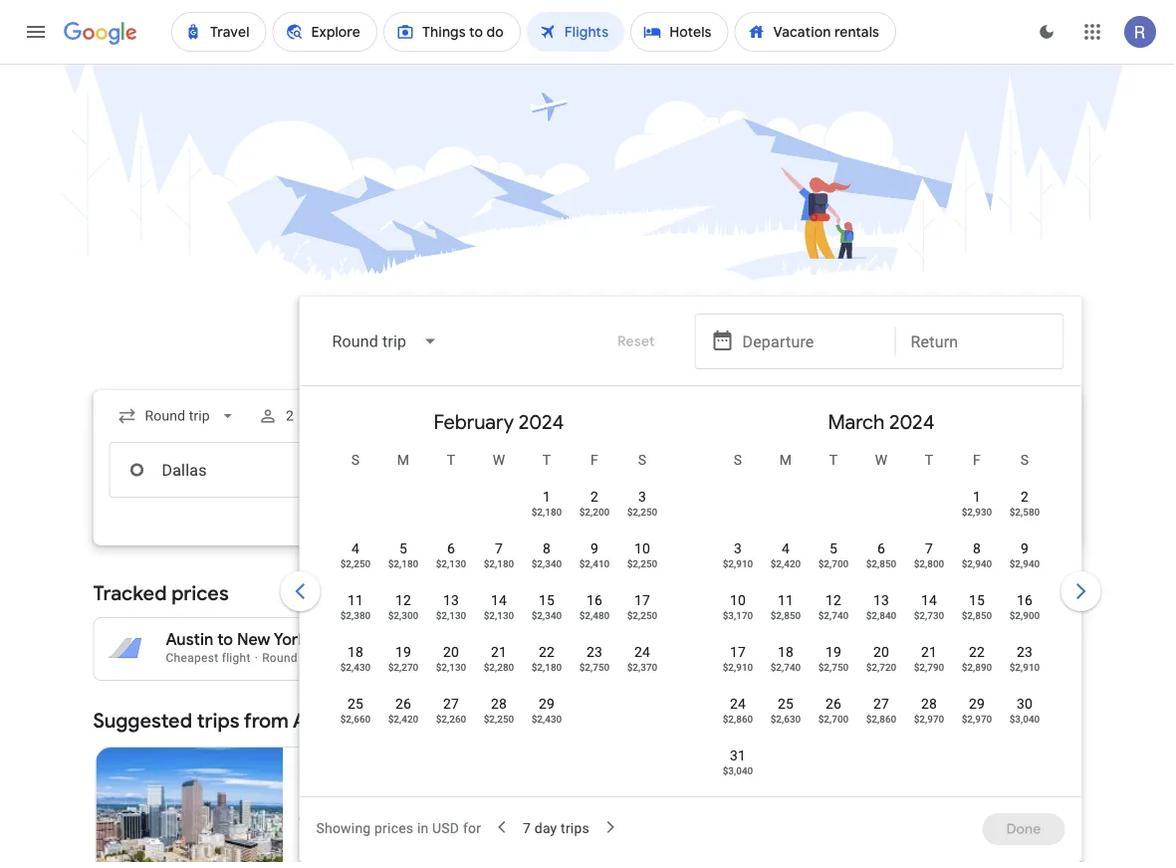 Task type: vqa. For each thing, say whether or not it's contained in the screenshot.


Task type: describe. For each thing, give the bounding box(es) containing it.
12 for 12 $2,300
[[396, 592, 412, 609]]

, 2582 us dollars element
[[1010, 506, 1041, 518]]

$2,700 for 5
[[819, 558, 850, 570]]

fri, mar 8 element
[[974, 539, 982, 559]]

11 for 11 $2,380
[[348, 592, 364, 609]]

$2,180 for 1
[[532, 506, 563, 518]]

, 2418 us dollars element for 4
[[771, 558, 802, 570]]

21 for 21 $2,280
[[492, 644, 508, 660]]

sat, feb 17 element
[[635, 591, 651, 611]]

0 horizontal spatial flights
[[506, 283, 668, 354]]

, 2931 us dollars element
[[962, 506, 993, 518]]

m for february 2024
[[398, 452, 410, 468]]

prices inside google flights can help you track prices for selected flights and destinations. we'll check daily and let you know about significant price changes.
[[851, 627, 885, 641]]

, 2903 us dollars element
[[1010, 610, 1041, 622]]

3 $2,910
[[723, 540, 754, 570]]

next image
[[1057, 568, 1105, 616]]

6 for 6 $2,130
[[448, 540, 456, 557]]

2 $2,580
[[1010, 489, 1041, 518]]

$2,200
[[580, 506, 610, 518]]

, 2798 us dollars element
[[915, 558, 945, 570]]

grid inside 'flight' search field
[[308, 394, 1073, 809]]

1 $2,180
[[532, 489, 563, 518]]

row containing 10
[[715, 582, 1049, 639]]

24 for 24 $2,370
[[635, 644, 651, 660]]

$2,340 for 15
[[532, 610, 563, 622]]

fri, mar 22 element
[[970, 643, 986, 662]]

prices for showing prices in usd for
[[375, 821, 414, 837]]

f for february 2024
[[591, 452, 599, 468]]

, 2254 us dollars element
[[484, 713, 515, 725]]

31 $3,040
[[723, 748, 754, 777]]

25 $2,660
[[341, 696, 371, 725]]

$2,800
[[915, 558, 945, 570]]

sat, mar 9 element
[[1022, 539, 1030, 559]]

showing prices in usd for
[[316, 821, 481, 837]]

nov
[[299, 785, 324, 802]]

from
[[244, 708, 289, 734]]

$2,860 for 27
[[867, 713, 897, 725]]

trips inside region
[[197, 708, 240, 734]]

, 2295 us dollars element
[[389, 610, 419, 622]]

for inside 'flight' search field
[[463, 821, 481, 837]]

26 $2,420
[[389, 696, 419, 725]]

, 2251 us dollars element for 10
[[628, 558, 658, 570]]

0 vertical spatial and
[[997, 627, 1017, 641]]

13 $2,130
[[436, 592, 467, 622]]

february 2024 row group
[[308, 394, 691, 789]]

thu, mar 21 element
[[922, 643, 938, 662]]

prices for tracked prices
[[171, 581, 229, 606]]

, 3044 us dollars element for 30
[[1010, 713, 1041, 725]]

, 2430 us dollars element
[[532, 713, 563, 725]]

13 $2,840
[[867, 592, 897, 622]]

15 for 15 $2,850
[[970, 592, 986, 609]]

$2,930
[[962, 506, 993, 518]]

, 2418 us dollars element for 26
[[389, 713, 419, 725]]

know
[[897, 643, 927, 656]]

1 vertical spatial and
[[833, 643, 854, 656]]

sun, mar 24 element
[[731, 694, 747, 714]]

20 for 20 $2,720
[[874, 644, 890, 660]]

1 t from the left
[[447, 452, 456, 468]]

, 2970 us dollars element for 28
[[915, 713, 945, 725]]

austin inside region
[[293, 708, 352, 734]]

27 for 27 $2,860
[[874, 696, 890, 712]]

february 2024
[[434, 409, 565, 435]]

Return text field
[[911, 443, 1048, 497]]

2024 for march 2024
[[890, 409, 935, 435]]

$2,580
[[1010, 506, 1041, 518]]

help
[[769, 627, 793, 641]]

we'll
[[738, 643, 764, 656]]

8 for 8 $2,940
[[974, 540, 982, 557]]

4 t from the left
[[926, 452, 934, 468]]

, 2914 us dollars element for 17
[[723, 661, 754, 673]]

$2,890
[[962, 661, 993, 673]]

3 $2,250
[[628, 489, 658, 518]]

sun, feb 11 element
[[348, 591, 364, 611]]

$2,700 for 26
[[819, 713, 850, 725]]

15 $2,850
[[962, 592, 993, 622]]

or
[[311, 630, 327, 650]]

tue, feb 27 element
[[444, 694, 460, 714]]

view
[[1007, 585, 1039, 603]]

18 for 18 $2,740
[[778, 644, 794, 660]]

$2,850 for 15
[[962, 610, 993, 622]]

$2,420 for 4
[[771, 558, 802, 570]]

5 $2,700
[[819, 540, 850, 570]]

9 $2,940
[[1010, 540, 1041, 570]]

, 2739 us dollars element
[[771, 661, 802, 673]]

, 2379 us dollars element
[[341, 610, 371, 622]]

track
[[819, 627, 847, 641]]

wed, feb 28 element
[[492, 694, 508, 714]]

18 for 18 $2,430
[[348, 644, 364, 660]]

thu, feb 8 element
[[543, 539, 551, 559]]

row containing 25
[[332, 685, 571, 742]]

, 2860 us dollars element
[[723, 713, 754, 725]]

denver nov 4 – 11
[[299, 764, 367, 802]]

wed, mar 6 element
[[878, 539, 886, 559]]

, 2344 us dollars element
[[532, 558, 563, 570]]

tue, feb 13 element
[[444, 591, 460, 611]]

27 $2,260
[[436, 696, 467, 725]]

round trip
[[262, 651, 320, 665]]

, 2733 us dollars element
[[915, 610, 945, 622]]

$3,170
[[723, 610, 754, 622]]

thu, mar 7 element
[[926, 539, 934, 559]]

$2,840
[[867, 610, 897, 622]]

2 for 2 $2,200
[[591, 489, 599, 505]]

, 2125 us dollars element for 6
[[436, 558, 467, 570]]

17 for 17 $2,250
[[635, 592, 651, 609]]

cheapest
[[166, 651, 219, 665]]

1 for february 2024
[[543, 489, 551, 505]]

let
[[857, 643, 871, 656]]

$3,040 for 31
[[723, 765, 754, 777]]

view all
[[1007, 585, 1057, 603]]

, 2850 us dollars element
[[771, 610, 802, 622]]

11 $2,850
[[771, 592, 802, 622]]

26 for 26 $2,700
[[826, 696, 842, 712]]

13 for 13 $2,130
[[444, 592, 460, 609]]

2 button
[[250, 392, 330, 440]]

sun, mar 31 element
[[731, 746, 747, 766]]

mon, mar 25 element
[[778, 694, 794, 714]]

, 2251 us dollars element for 3
[[628, 506, 658, 518]]

destinations.
[[662, 643, 734, 656]]

wed, mar 20 element
[[874, 643, 890, 662]]

sun, mar 17 element
[[731, 643, 747, 662]]

$2,430 for 29
[[532, 713, 563, 725]]

12 $2,740
[[819, 592, 850, 622]]

14 for 14 $2,130
[[492, 592, 508, 609]]

$2,940 for 9
[[1010, 558, 1041, 570]]

14 $2,130
[[484, 592, 515, 622]]

wed, mar 13 element
[[874, 591, 890, 611]]

, 2177 us dollars element for 7
[[484, 558, 515, 570]]

denver
[[299, 764, 353, 784]]

7 $2,180
[[484, 540, 515, 570]]

17 $2,250
[[628, 592, 658, 622]]

7 day trips
[[523, 821, 590, 837]]

20 for 20 $2,130
[[444, 644, 460, 660]]

mon, mar 4 element
[[782, 539, 790, 559]]

6 $2,130
[[436, 540, 467, 570]]

wed, mar 27 element
[[874, 694, 890, 714]]

7 for 7 day trips
[[523, 821, 531, 837]]

, 2889 us dollars element
[[962, 661, 993, 673]]

, 2747 us dollars element
[[819, 661, 850, 673]]

29 $2,430
[[532, 696, 563, 725]]

$2,750 for 19
[[819, 661, 850, 673]]

, 2125 us dollars element for 13
[[436, 610, 467, 622]]

sat, feb 3 element
[[639, 487, 647, 507]]

newark
[[330, 630, 388, 650]]

21 for 21 $2,790
[[922, 644, 938, 660]]

sun, mar 3 element
[[735, 539, 743, 559]]

main menu image
[[24, 20, 48, 44]]

22 for 22 $2,890
[[970, 644, 986, 660]]

in
[[417, 821, 429, 837]]

mon, feb 26 element
[[396, 694, 412, 714]]

19 $2,270
[[389, 644, 419, 673]]

thu, feb 15 element
[[539, 591, 555, 611]]

march
[[829, 409, 885, 435]]

, 2660 us dollars element
[[341, 713, 371, 725]]

$2,630
[[771, 713, 802, 725]]

2 t from the left
[[543, 452, 552, 468]]

10 $2,250
[[628, 540, 658, 570]]

11 $2,380
[[341, 592, 371, 622]]

explore
[[923, 712, 972, 730]]

sun, mar 10 element
[[731, 591, 747, 611]]

19 $2,750
[[819, 644, 850, 673]]

$2,660
[[341, 713, 371, 725]]

sat, mar 16 element
[[1018, 591, 1034, 611]]

2024 for february 2024
[[519, 409, 565, 435]]

explore destinations button
[[899, 705, 1081, 737]]

$2,370
[[628, 661, 658, 673]]

18 $2,430
[[341, 644, 371, 673]]

tue, mar 12 element
[[826, 591, 842, 611]]

tue, feb 6 element
[[448, 539, 456, 559]]

suggested trips from austin region
[[93, 697, 1081, 863]]

6 $2,850
[[867, 540, 897, 570]]

9 for 9 $2,940
[[1022, 540, 1030, 557]]

4 – 11
[[328, 785, 367, 802]]

new
[[237, 630, 271, 650]]

23 $2,750
[[580, 644, 610, 673]]

, 2859 us dollars element
[[867, 713, 897, 725]]

row containing 11
[[332, 582, 667, 639]]

wed, feb 7 element
[[496, 539, 504, 559]]

8 for 8 $2,340
[[543, 540, 551, 557]]

31
[[731, 748, 747, 764]]

sat, mar 30 element
[[1018, 694, 1034, 714]]

7 $2,800
[[915, 540, 945, 570]]

8 $2,340
[[532, 540, 563, 570]]

$2,250 for 4
[[341, 558, 371, 570]]

thu, feb 22 element
[[539, 643, 555, 662]]

15 $2,340
[[532, 592, 563, 622]]

4 s from the left
[[1021, 452, 1030, 468]]

30
[[1018, 696, 1034, 712]]

1 for march 2024
[[974, 489, 982, 505]]

154 US dollars text field
[[528, 630, 562, 650]]

change appearance image
[[1023, 8, 1071, 56]]

fri, feb 2 element
[[591, 487, 599, 507]]

february
[[434, 409, 515, 435]]

trips inside 'flight' search field
[[561, 821, 590, 837]]

thu, feb 1 element
[[543, 487, 551, 507]]

28 for 28 $2,970
[[922, 696, 938, 712]]

mon, mar 18 element
[[778, 643, 794, 662]]

w for february
[[493, 452, 506, 468]]

$2,900
[[1010, 610, 1041, 622]]

, 2177 us dollars element for 22
[[532, 661, 563, 673]]

12 $2,300
[[389, 592, 419, 622]]

fri, feb 9 element
[[591, 539, 599, 559]]

$2,940 for 8
[[962, 558, 993, 570]]

round
[[262, 651, 298, 665]]

Return text field
[[911, 315, 1048, 369]]

, 3044 us dollars element for 31
[[723, 765, 754, 777]]

tue, mar 5 element
[[830, 539, 838, 559]]

$2,430 for 18
[[341, 661, 371, 673]]

17 $2,910
[[723, 644, 754, 673]]



Task type: locate. For each thing, give the bounding box(es) containing it.
2 inside popup button
[[286, 408, 294, 424]]

0 vertical spatial austin
[[166, 630, 214, 650]]

14 $2,730
[[915, 592, 945, 622]]

1 21 from the left
[[492, 644, 508, 660]]

2 2024 from the left
[[890, 409, 935, 435]]

1 , 2970 us dollars element from the left
[[915, 713, 945, 725]]

16 for 16 $2,480
[[587, 592, 603, 609]]

2 for 2 $2,580
[[1022, 489, 1030, 505]]

2 $2,970 from the left
[[962, 713, 993, 725]]

, 2970 us dollars element for 29
[[962, 713, 993, 725]]

0 horizontal spatial you
[[796, 627, 816, 641]]

, 2844 us dollars element
[[867, 610, 897, 622]]

, 2970 us dollars element
[[915, 713, 945, 725], [962, 713, 993, 725]]

1 horizontal spatial austin
[[293, 708, 352, 734]]

0 horizontal spatial 26
[[396, 696, 412, 712]]

1 inside 1 $2,930
[[974, 489, 982, 505]]

, 2914 us dollars element for 3
[[723, 558, 754, 570]]

2 for 2
[[286, 408, 294, 424]]

$2,860 for 24
[[723, 713, 754, 725]]

$2,180 up "mon, feb 12" element
[[389, 558, 419, 570]]

5 inside the 5 $2,700
[[830, 540, 838, 557]]

$2,740
[[819, 610, 850, 622], [771, 661, 802, 673]]

$154
[[528, 630, 562, 650]]

0 horizontal spatial for
[[463, 821, 481, 837]]

1 $2,930
[[962, 489, 993, 518]]

york
[[274, 630, 307, 650]]

$2,340 up thu, feb 15 "element"
[[532, 558, 563, 570]]

sat, feb 10 element
[[635, 539, 651, 559]]

1 25 from the left
[[348, 696, 364, 712]]

27
[[444, 696, 460, 712], [874, 696, 890, 712], [417, 805, 433, 822]]

24 up the , 2860 us dollars element
[[731, 696, 747, 712]]

2 14 from the left
[[922, 592, 938, 609]]

tue, feb 20 element
[[444, 643, 460, 662]]

1 vertical spatial austin
[[293, 708, 352, 734]]

28
[[492, 696, 508, 712], [922, 696, 938, 712]]

$2,380
[[341, 610, 371, 622]]

22 up $2,890
[[970, 644, 986, 660]]

26 inside 26 $2,420
[[396, 696, 412, 712]]

mon, mar 11 element
[[778, 591, 794, 611]]

11 inside 11 $2,850
[[778, 592, 794, 609]]

suggested
[[93, 708, 192, 734]]

austin up cheapest
[[166, 630, 214, 650]]

1 horizontal spatial $2,420
[[771, 558, 802, 570]]

29 for 29 $2,970
[[970, 696, 986, 712]]

1 vertical spatial $2,700
[[819, 713, 850, 725]]

15 inside 15 $2,340
[[539, 592, 555, 609]]

21 up $2,790
[[922, 644, 938, 660]]

$2,250 for 28
[[484, 713, 515, 725]]

1 26 from the left
[[396, 696, 412, 712]]

, 2629 us dollars element
[[771, 713, 802, 725]]

2 22 from the left
[[970, 644, 986, 660]]

thu, feb 29 element
[[539, 694, 555, 714]]

significant
[[965, 643, 1024, 656]]

20 up , 2724 us dollars element
[[874, 644, 890, 660]]

2 9 from the left
[[1022, 540, 1030, 557]]

10 for 10 $3,170
[[731, 592, 747, 609]]

1 horizontal spatial 24
[[731, 696, 747, 712]]

trip
[[301, 651, 320, 665]]

10 right search
[[635, 540, 651, 557]]

1 vertical spatial 3
[[735, 540, 743, 557]]

fri, mar 15 element
[[970, 591, 986, 611]]

, 2735 us dollars element
[[819, 610, 850, 622]]

$2,750 for 23
[[580, 661, 610, 673]]

22 $2,180
[[532, 644, 563, 673]]

sun, feb 25 element
[[348, 694, 364, 714]]

10 $3,170
[[723, 592, 754, 622]]

3 left mon, mar 4 element
[[735, 540, 743, 557]]

0 horizontal spatial m
[[398, 452, 410, 468]]

2 16 from the left
[[1018, 592, 1034, 609]]

1 inside 1 $2,180
[[543, 489, 551, 505]]

austin inside tracked prices region
[[166, 630, 214, 650]]

4 for 4 $2,420
[[782, 540, 790, 557]]

0 vertical spatial , 3044 us dollars element
[[1010, 713, 1041, 725]]

, 2433 us dollars element
[[341, 661, 371, 673]]

16 up , 2481 us dollars element
[[587, 592, 603, 609]]

1 horizontal spatial 19
[[826, 644, 842, 660]]

0 horizontal spatial 16
[[587, 592, 603, 609]]

1 horizontal spatial 12
[[826, 592, 842, 609]]

9 up , 2411 us dollars element at bottom
[[591, 540, 599, 557]]

0 horizontal spatial , 2970 us dollars element
[[915, 713, 945, 725]]

6 inside the 6 $2,850
[[878, 540, 886, 557]]

fri, feb 23 element
[[587, 643, 603, 662]]

2 12 from the left
[[826, 592, 842, 609]]

16 for 16 $2,900
[[1018, 592, 1034, 609]]

2 inside 2 $2,200
[[591, 489, 599, 505]]

1 vertical spatial , 3044 us dollars element
[[723, 765, 754, 777]]

4 inside 4 $2,420
[[782, 540, 790, 557]]

$2,860 up 31
[[723, 713, 754, 725]]

2 26 from the left
[[826, 696, 842, 712]]

$2,910 for 3
[[723, 558, 754, 570]]

$2,250 for 17
[[628, 610, 658, 622]]

0 horizontal spatial austin
[[166, 630, 214, 650]]

sat, mar 2 element
[[1022, 487, 1030, 507]]

27 inside 27 $2,860
[[874, 696, 890, 712]]

day
[[535, 821, 557, 837]]

12 up , 2735 us dollars element
[[826, 592, 842, 609]]

, 2251 us dollars element for 4
[[341, 558, 371, 570]]

0 horizontal spatial $2,850
[[771, 610, 802, 622]]

30 $3,040
[[1010, 696, 1041, 725]]

sat, feb 24 element
[[635, 643, 651, 662]]

$2,250 for 3
[[628, 506, 658, 518]]

11 up , 2850 us dollars "element"
[[778, 592, 794, 609]]

12 for 12 $2,740
[[826, 592, 842, 609]]

23 for 23 $2,910
[[1018, 644, 1034, 660]]

sat, mar 23 element
[[1018, 643, 1034, 662]]

, 2793 us dollars element
[[915, 661, 945, 673]]

$2,860
[[723, 713, 754, 725], [867, 713, 897, 725]]

19 up , 2272 us dollars element
[[396, 644, 412, 660]]

0 vertical spatial $2,340
[[532, 558, 563, 570]]

prices left in
[[375, 821, 414, 837]]

, 2177 us dollars element up wed, feb 14 element
[[484, 558, 515, 570]]

13 for 13 $2,840
[[874, 592, 890, 609]]

, 2944 us dollars element
[[1010, 558, 1041, 570]]

1 12 from the left
[[396, 592, 412, 609]]

, 2481 us dollars element
[[580, 610, 610, 622]]

0 horizontal spatial 17
[[635, 592, 651, 609]]

2 21 from the left
[[922, 644, 938, 660]]

1 $2,700 from the top
[[819, 558, 850, 570]]

2 inside the 2 $2,580
[[1022, 489, 1030, 505]]

$2,130 for 6
[[436, 558, 467, 570]]

mon, feb 5 element
[[400, 539, 408, 559]]

, 2854 us dollars element
[[867, 558, 897, 570]]

2 $2,200
[[580, 489, 610, 518]]

m for march 2024
[[780, 452, 793, 468]]

0 vertical spatial for
[[888, 627, 904, 641]]

m inside february 2024 row group
[[398, 452, 410, 468]]

1 horizontal spatial , 2970 us dollars element
[[962, 713, 993, 725]]

$2,940 up the view
[[1010, 558, 1041, 570]]

s up sat, mar 2 element
[[1021, 452, 1030, 468]]

14 for 14 $2,730
[[922, 592, 938, 609]]

$2,250 right $2,260
[[484, 713, 515, 725]]

1 29 from the left
[[539, 696, 555, 712]]

march 2024
[[829, 409, 935, 435]]

1 20 from the left
[[444, 644, 460, 660]]

0 vertical spatial $3,040
[[1010, 713, 1041, 725]]

11
[[348, 592, 364, 609], [778, 592, 794, 609]]

28 inside 28 $2,970
[[922, 696, 938, 712]]

0 vertical spatial 3
[[639, 489, 647, 505]]

2 28 from the left
[[922, 696, 938, 712]]

2 horizontal spatial prices
[[851, 627, 885, 641]]

9 inside 9 $2,940
[[1022, 540, 1030, 557]]

row containing 24
[[715, 685, 1049, 742]]

, 2698 us dollars element left , 2859 us dollars element
[[819, 713, 850, 725]]

2 18 from the left
[[778, 644, 794, 660]]

$2,420 for 26
[[389, 713, 419, 725]]

1 horizontal spatial $2,850
[[867, 558, 897, 570]]

27 up $2,260
[[444, 696, 460, 712]]

1 s from the left
[[352, 452, 360, 468]]

$2,130 up tue, feb 20 element at bottom
[[436, 610, 467, 622]]

2 15 from the left
[[970, 592, 986, 609]]

27 inside "27 $2,260"
[[444, 696, 460, 712]]

19 up , 2747 us dollars element
[[826, 644, 842, 660]]

1 horizontal spatial 29
[[970, 696, 986, 712]]

1 vertical spatial $2,740
[[771, 661, 802, 673]]

$2,280
[[484, 661, 515, 673]]

sun, feb 18 element
[[348, 643, 364, 662]]

17 inside 17 $2,910
[[731, 644, 747, 660]]

for inside google flights can help you track prices for selected flights and destinations. we'll check daily and let you know about significant price changes.
[[888, 627, 904, 641]]

8
[[543, 540, 551, 557], [974, 540, 982, 557]]

1 $2,970 from the left
[[915, 713, 945, 725]]

2 8 from the left
[[974, 540, 982, 557]]

1 horizontal spatial 7
[[523, 821, 531, 837]]

15 for 15 $2,340
[[539, 592, 555, 609]]

26 down , 2272 us dollars element
[[396, 696, 412, 712]]

cheapest flight
[[166, 651, 251, 665]]

1 23 from the left
[[587, 644, 603, 660]]

tracked prices
[[93, 581, 229, 606]]

grid containing february 2024
[[308, 394, 1073, 809]]

changes.
[[662, 658, 713, 672]]

, 2418 us dollars element
[[771, 558, 802, 570], [389, 713, 419, 725]]

2 , 2914 us dollars element from the top
[[723, 661, 754, 673]]

2 f from the left
[[974, 452, 982, 468]]

1 horizontal spatial 27
[[444, 696, 460, 712]]

mon, feb 12 element
[[396, 591, 412, 611]]

row containing 17
[[715, 634, 1049, 690]]

0 horizontal spatial 28
[[492, 696, 508, 712]]

1 13 from the left
[[444, 592, 460, 609]]

1 horizontal spatial 5
[[830, 540, 838, 557]]

1 15 from the left
[[539, 592, 555, 609]]

mon, feb 19 element
[[396, 643, 412, 662]]

20 $2,130
[[436, 644, 467, 673]]

6 up the , 2854 us dollars "element"
[[878, 540, 886, 557]]

0 horizontal spatial $2,970
[[915, 713, 945, 725]]

swap origin and destination. image
[[382, 458, 406, 482]]

$2,180 up wed, feb 14 element
[[484, 558, 515, 570]]

12 inside 12 $2,300
[[396, 592, 412, 609]]

16 $2,900
[[1010, 592, 1041, 622]]

$2,850 up help
[[771, 610, 802, 622]]

$2,910 for 23
[[1010, 661, 1041, 673]]

None text field
[[109, 442, 390, 498]]

28 for 28 $2,250
[[492, 696, 508, 712]]

1 horizontal spatial $2,740
[[819, 610, 850, 622]]

hr
[[401, 805, 414, 822]]

0 horizontal spatial 8
[[543, 540, 551, 557]]

, 2251 us dollars element up sat, feb 24 element
[[628, 610, 658, 622]]

$2,420 inside february 2024 row group
[[389, 713, 419, 725]]

2 1 from the left
[[974, 489, 982, 505]]

4 for 4 $2,250
[[352, 540, 360, 557]]

1 22 from the left
[[539, 644, 555, 660]]

, 2724 us dollars element
[[867, 661, 897, 673]]

1 14 from the left
[[492, 592, 508, 609]]

26 $2,700
[[819, 696, 850, 725]]

$2,340 for 8
[[532, 558, 563, 570]]

1 18 from the left
[[348, 644, 364, 660]]

24 up ', 2367 us dollars' 'element'
[[635, 644, 651, 660]]

$2,740 up track
[[819, 610, 850, 622]]

28 down $2,790
[[922, 696, 938, 712]]

1 horizontal spatial 22
[[970, 644, 986, 660]]

m inside row group
[[780, 452, 793, 468]]

2 s from the left
[[639, 452, 647, 468]]

explore destinations
[[923, 712, 1057, 730]]

23 up , 2751 us dollars element
[[587, 644, 603, 660]]

, 2935 us dollars element
[[962, 558, 993, 570]]

25 for 25 $2,630
[[778, 696, 794, 712]]

, 2125 us dollars element for 20
[[436, 661, 467, 673]]

1 left fri, feb 2 element
[[543, 489, 551, 505]]

$3,040 down 31
[[723, 765, 754, 777]]

7 for 7 $2,800
[[926, 540, 934, 557]]

2 $2,340 from the top
[[532, 610, 563, 622]]

$2,970 for 28
[[915, 713, 945, 725]]

0 horizontal spatial 5
[[400, 540, 408, 557]]

1 $2,860 from the left
[[723, 713, 754, 725]]

16 up ", 2903 us dollars" "element" on the right of the page
[[1018, 592, 1034, 609]]

1 horizontal spatial $3,040
[[1010, 713, 1041, 725]]

, 2418 us dollars element left , 2263 us dollars element at the left
[[389, 713, 419, 725]]

1 $2,940 from the left
[[962, 558, 993, 570]]

1 up , 2931 us dollars element
[[974, 489, 982, 505]]

t down the march 2024 at the right of page
[[926, 452, 934, 468]]

27 for 27 $2,260
[[444, 696, 460, 712]]

t down march on the right
[[830, 452, 839, 468]]

tracked prices region
[[93, 570, 1081, 681]]

, 3044 us dollars element down 31
[[723, 765, 754, 777]]

0 horizontal spatial 14
[[492, 592, 508, 609]]

$2,860 left 28 $2,970
[[867, 713, 897, 725]]

6 for 6 $2,850
[[878, 540, 886, 557]]

19 inside 19 $2,270
[[396, 644, 412, 660]]

, 2907 us dollars element
[[1010, 661, 1041, 673]]

22 $2,890
[[962, 644, 993, 673]]

1 4 from the left
[[352, 540, 360, 557]]

2 , 2970 us dollars element from the left
[[962, 713, 993, 725]]

0 horizontal spatial 3
[[639, 489, 647, 505]]

fri, feb 16 element
[[587, 591, 603, 611]]

$2,180 for 7
[[484, 558, 515, 570]]

$2,270
[[389, 661, 419, 673]]

$2,750 inside february 2024 row group
[[580, 661, 610, 673]]

$2,750 inside the march 2024 row group
[[819, 661, 850, 673]]

12 inside 12 $2,740
[[826, 592, 842, 609]]

1 w from the left
[[493, 452, 506, 468]]

$2,700
[[819, 558, 850, 570], [819, 713, 850, 725]]

$2,700 left , 2859 us dollars element
[[819, 713, 850, 725]]

2 6 from the left
[[878, 540, 886, 557]]

, 2698 us dollars element for 26
[[819, 713, 850, 725]]

7
[[496, 540, 504, 557], [926, 540, 934, 557], [523, 821, 531, 837]]

, 2251 us dollars element up sat, feb 10 element
[[628, 506, 658, 518]]

, 2177 us dollars element down $154 text box
[[532, 661, 563, 673]]

5 left wed, mar 6 element
[[830, 540, 838, 557]]

flights inside google flights can help you track prices for selected flights and destinations. we'll check daily and let you know about significant price changes.
[[705, 627, 743, 641]]

10
[[635, 540, 651, 557], [731, 592, 747, 609]]

usd
[[432, 821, 459, 837]]

1 horizontal spatial , 2418 us dollars element
[[771, 558, 802, 570]]

tue, mar 19 element
[[826, 643, 842, 662]]

s
[[352, 452, 360, 468], [639, 452, 647, 468], [734, 452, 743, 468], [1021, 452, 1030, 468]]

wed, feb 14 element
[[492, 591, 508, 611]]

and up significant
[[997, 627, 1017, 641]]

1 horizontal spatial 2024
[[890, 409, 935, 435]]

row containing 4
[[332, 530, 667, 587]]

26 for 26 $2,420
[[396, 696, 412, 712]]

w inside february 2024 row group
[[493, 452, 506, 468]]

14 up ', 2733 us dollars' element
[[922, 592, 938, 609]]

thu, mar 14 element
[[922, 591, 938, 611]]

26
[[396, 696, 412, 712], [826, 696, 842, 712]]

$2,250 for 10
[[628, 558, 658, 570]]

1 horizontal spatial , 3044 us dollars element
[[1010, 713, 1041, 725]]

s up the 'sun, mar 3' element at the bottom right of the page
[[734, 452, 743, 468]]

4 inside 4 $2,250
[[352, 540, 360, 557]]

0 vertical spatial 10
[[635, 540, 651, 557]]

1 horizontal spatial 28
[[922, 696, 938, 712]]

25 $2,630
[[771, 696, 802, 725]]

7 left thu, feb 8 element
[[496, 540, 504, 557]]

Departure text field
[[743, 315, 880, 369]]

search button
[[534, 524, 640, 564]]

17
[[635, 592, 651, 609], [731, 644, 747, 660]]

21 $2,790
[[915, 644, 945, 673]]

22 inside the 22 $2,890
[[970, 644, 986, 660]]

6
[[448, 540, 456, 557], [878, 540, 886, 557]]

0 horizontal spatial 10
[[635, 540, 651, 557]]

19 for 19 $2,750
[[826, 644, 842, 660]]

$3,040 down "30" at the right bottom of the page
[[1010, 713, 1041, 725]]

 image
[[255, 651, 258, 665]]

6 inside 6 $2,130
[[448, 540, 456, 557]]

, 2251 us dollars element for 17
[[628, 610, 658, 622]]

wed, feb 21 element
[[492, 643, 508, 662]]

2 $2,940 from the left
[[1010, 558, 1041, 570]]

thu, mar 28 element
[[922, 694, 938, 714]]

20 $2,720
[[867, 644, 897, 673]]

1 horizontal spatial and
[[997, 627, 1017, 641]]

f up fri, mar 1 element
[[974, 452, 982, 468]]

0 horizontal spatial 20
[[444, 644, 460, 660]]

18 inside 18 $2,430
[[348, 644, 364, 660]]

18 up , 2433 us dollars element
[[348, 644, 364, 660]]

for up know
[[888, 627, 904, 641]]

1 1 from the left
[[543, 489, 551, 505]]

1 , 2914 us dollars element from the top
[[723, 558, 754, 570]]

14 inside 14 $2,130
[[492, 592, 508, 609]]

1 horizontal spatial f
[[974, 452, 982, 468]]

$2,700 up tue, mar 12 "element"
[[819, 558, 850, 570]]

2 horizontal spatial 27
[[874, 696, 890, 712]]

22 for 22 $2,180
[[539, 644, 555, 660]]

1 11 from the left
[[348, 592, 364, 609]]

, 2177 us dollars element for 1
[[532, 506, 563, 518]]

2 w from the left
[[876, 452, 888, 468]]

19
[[396, 644, 412, 660], [826, 644, 842, 660]]

can
[[746, 627, 766, 641]]

$2,250 up sat, feb 10 element
[[628, 506, 658, 518]]

row containing 18
[[332, 634, 667, 690]]

s up sat, feb 3 element
[[639, 452, 647, 468]]

f
[[591, 452, 599, 468], [974, 452, 982, 468]]

25 up , 2629 us dollars "element"
[[778, 696, 794, 712]]

0 horizontal spatial $2,430
[[341, 661, 371, 673]]

2024 right february
[[519, 409, 565, 435]]

tracked
[[93, 581, 167, 606]]

$2,850 up flights
[[962, 610, 993, 622]]

16
[[587, 592, 603, 609], [1018, 592, 1034, 609]]

7 up , 2798 us dollars "element"
[[926, 540, 934, 557]]

23 for 23 $2,750
[[587, 644, 603, 660]]

1 6 from the left
[[448, 540, 456, 557]]

$3,040 inside row
[[1010, 713, 1041, 725]]

f for march 2024
[[974, 452, 982, 468]]

15 up ", 2845 us dollars" element at the right bottom
[[970, 592, 986, 609]]

1 19 from the left
[[396, 644, 412, 660]]

, 2177 us dollars element up "mon, feb 12" element
[[389, 558, 419, 570]]

5 for 5 $2,700
[[830, 540, 838, 557]]

27 inside suggested trips from austin region
[[417, 805, 433, 822]]

$3,040 for 30
[[1010, 713, 1041, 725]]

12 up , 2295 us dollars element in the bottom of the page
[[396, 592, 412, 609]]

for right usd
[[463, 821, 481, 837]]

13 up $2,840
[[874, 592, 890, 609]]

2 for 2 hr 27 min
[[389, 805, 397, 822]]

2 $2,700 from the top
[[819, 713, 850, 725]]

15 up , 2337 us dollars element
[[539, 592, 555, 609]]

1 horizontal spatial 14
[[922, 592, 938, 609]]

0 vertical spatial , 2418 us dollars element
[[771, 558, 802, 570]]

24 inside 24 $2,860
[[731, 696, 747, 712]]

, 2337 us dollars element
[[532, 610, 563, 622]]

7 left day
[[523, 821, 531, 837]]

$2,970
[[915, 713, 945, 725], [962, 713, 993, 725]]

29 inside 29 $2,430
[[539, 696, 555, 712]]

2 19 from the left
[[826, 644, 842, 660]]

2 $2,750 from the left
[[819, 661, 850, 673]]

suggested trips from austin
[[93, 708, 352, 734]]

1 28 from the left
[[492, 696, 508, 712]]

20 inside 20 $2,720
[[874, 644, 890, 660]]

20 down 13 $2,130
[[444, 644, 460, 660]]

3 for 3 $2,910
[[735, 540, 743, 557]]

21 inside 21 $2,790
[[922, 644, 938, 660]]

27 $2,860
[[867, 696, 897, 725]]

1 vertical spatial , 2418 us dollars element
[[389, 713, 419, 725]]

, 2125 us dollars element up tue, feb 20 element at bottom
[[436, 610, 467, 622]]

1 5 from the left
[[400, 540, 408, 557]]

29 inside 29 $2,970
[[970, 696, 986, 712]]

, 2845 us dollars element
[[962, 610, 993, 622]]

21 $2,280
[[484, 644, 515, 673]]

10 for 10 $2,250
[[635, 540, 651, 557]]

$3,040
[[1010, 713, 1041, 725], [723, 765, 754, 777]]

previous image
[[276, 568, 324, 616]]

$2,940 up fri, mar 15 element
[[962, 558, 993, 570]]

0 horizontal spatial , 2418 us dollars element
[[389, 713, 419, 725]]

3 t from the left
[[830, 452, 839, 468]]

17 inside 17 $2,250
[[635, 592, 651, 609]]

you up daily
[[796, 627, 816, 641]]

0 horizontal spatial 12
[[396, 592, 412, 609]]

24 inside 24 $2,370
[[635, 644, 651, 660]]

0 horizontal spatial 6
[[448, 540, 456, 557]]

2 11 from the left
[[778, 592, 794, 609]]

0 horizontal spatial w
[[493, 452, 506, 468]]

None field
[[316, 318, 454, 366], [109, 398, 246, 434], [316, 318, 454, 366], [109, 398, 246, 434]]

25 for 25 $2,660
[[348, 696, 364, 712]]

19 for 19 $2,270
[[396, 644, 412, 660]]

1 horizontal spatial flights
[[705, 627, 743, 641]]

20 inside 20 $2,130
[[444, 644, 460, 660]]

$2,850 for 11
[[771, 610, 802, 622]]

9 up , 2944 us dollars element
[[1022, 540, 1030, 557]]

fri, mar 29 element
[[970, 694, 986, 714]]

14 down 7 $2,180
[[492, 592, 508, 609]]

1 horizontal spatial 21
[[922, 644, 938, 660]]

24 $2,860
[[723, 696, 754, 725]]

, 2275 us dollars element
[[484, 661, 515, 673]]

2 hr 27 min
[[389, 805, 461, 822]]

$2,420 inside the march 2024 row group
[[771, 558, 802, 570]]

2 , 2698 us dollars element from the top
[[819, 713, 850, 725]]

1 horizontal spatial $2,860
[[867, 713, 897, 725]]

$2,850
[[867, 558, 897, 570], [771, 610, 802, 622], [962, 610, 993, 622]]

9 inside 9 $2,410
[[591, 540, 599, 557]]

$2,180 for 5
[[389, 558, 419, 570]]

prices inside 'flight' search field
[[375, 821, 414, 837]]

$2,740 down check
[[771, 661, 802, 673]]

1 vertical spatial $2,340
[[532, 610, 563, 622]]

, 2199 us dollars element
[[580, 506, 610, 518]]

$2,430 down newark
[[341, 661, 371, 673]]

$2,250 up sat, feb 17 element
[[628, 558, 658, 570]]

0 vertical spatial 17
[[635, 592, 651, 609]]

0 vertical spatial , 2698 us dollars element
[[819, 558, 850, 570]]

0 horizontal spatial $3,040
[[723, 765, 754, 777]]

14
[[492, 592, 508, 609], [922, 592, 938, 609]]

1 horizontal spatial 17
[[731, 644, 747, 660]]

7 inside 7 $2,180
[[496, 540, 504, 557]]

$2,740 for 12
[[819, 610, 850, 622]]

$2,130 for 14
[[484, 610, 515, 622]]

march 2024 row group
[[691, 394, 1073, 794]]

0 vertical spatial you
[[796, 627, 816, 641]]

, 2272 us dollars element
[[389, 661, 419, 673]]

$2,180 for 22
[[532, 661, 563, 673]]

0 horizontal spatial 29
[[539, 696, 555, 712]]

10 up "$3,170"
[[731, 592, 747, 609]]

, 2125 us dollars element up tue, feb 13 "element"
[[436, 558, 467, 570]]

, 2411 us dollars element
[[580, 558, 610, 570]]

28 up , 2254 us dollars element
[[492, 696, 508, 712]]

22 inside '22 $2,180'
[[539, 644, 555, 660]]

5
[[400, 540, 408, 557], [830, 540, 838, 557]]

, 2125 us dollars element for 14
[[484, 610, 515, 622]]

1 horizontal spatial 13
[[874, 592, 890, 609]]

$2,130 up 'tue, feb 27' 'element'
[[436, 661, 467, 673]]

, 2914 us dollars element
[[723, 558, 754, 570], [723, 661, 754, 673]]

, 2177 us dollars element for 5
[[389, 558, 419, 570]]

25 inside 25 $2,630
[[778, 696, 794, 712]]

1 $2,750 from the left
[[580, 661, 610, 673]]

$2,250 up sat, feb 24 element
[[628, 610, 658, 622]]

19 inside "19 $2,750"
[[826, 644, 842, 660]]

$2,420 up the mon, mar 11 element
[[771, 558, 802, 570]]

11 for 11 $2,850
[[778, 592, 794, 609]]

29 $2,970
[[962, 696, 993, 725]]

sun, feb 4 element
[[352, 539, 360, 559]]

2 4 from the left
[[782, 540, 790, 557]]

3 s from the left
[[734, 452, 743, 468]]

, 2418 us dollars element up the mon, mar 11 element
[[771, 558, 802, 570]]

14 inside 14 $2,730
[[922, 592, 938, 609]]

search
[[578, 535, 624, 553]]

28 inside 28 $2,250
[[492, 696, 508, 712]]

1 vertical spatial flights
[[705, 627, 743, 641]]

w inside the march 2024 row group
[[876, 452, 888, 468]]

and
[[997, 627, 1017, 641], [833, 643, 854, 656]]

, 3172 us dollars element
[[723, 610, 754, 622]]

1 m from the left
[[398, 452, 410, 468]]

1 horizontal spatial 10
[[731, 592, 747, 609]]

1 2024 from the left
[[519, 409, 565, 435]]

$2,910 for 17
[[723, 661, 754, 673]]

1 8 from the left
[[543, 540, 551, 557]]

22
[[539, 644, 555, 660], [970, 644, 986, 660]]

10 inside 10 $2,250
[[635, 540, 651, 557]]

f inside the march 2024 row group
[[974, 452, 982, 468]]

11 inside the 11 $2,380
[[348, 592, 364, 609]]

2 20 from the left
[[874, 644, 890, 660]]

5 inside 5 $2,180
[[400, 540, 408, 557]]

1 vertical spatial , 2698 us dollars element
[[819, 713, 850, 725]]

w
[[493, 452, 506, 468], [876, 452, 888, 468]]

13 inside 13 $2,840
[[874, 592, 890, 609]]

25
[[348, 696, 364, 712], [778, 696, 794, 712]]

0 vertical spatial flights
[[506, 283, 668, 354]]

8 inside "8 $2,340"
[[543, 540, 551, 557]]

2024 inside row group
[[890, 409, 935, 435]]

, 2125 us dollars element
[[436, 558, 467, 570], [436, 610, 467, 622], [484, 610, 515, 622], [436, 661, 467, 673]]

1 9 from the left
[[591, 540, 599, 557]]

about
[[930, 643, 962, 656]]

f inside row group
[[591, 452, 599, 468]]

frontier image
[[299, 806, 315, 822]]

8 $2,940
[[962, 540, 993, 570]]

tue, mar 26 element
[[826, 694, 842, 714]]

$2,430
[[341, 661, 371, 673], [532, 713, 563, 725]]

, 3044 us dollars element down "30" at the right bottom of the page
[[1010, 713, 1041, 725]]

3 for 3 $2,250
[[639, 489, 647, 505]]

1 vertical spatial , 2914 us dollars element
[[723, 661, 754, 673]]

 image inside tracked prices region
[[255, 651, 258, 665]]

1 $2,340 from the top
[[532, 558, 563, 570]]

row
[[523, 470, 667, 535], [954, 470, 1049, 535], [332, 530, 667, 587], [715, 530, 1049, 587], [332, 582, 667, 639], [715, 582, 1049, 639], [332, 634, 667, 690], [715, 634, 1049, 690], [332, 685, 571, 742], [715, 685, 1049, 742]]

1 horizontal spatial 8
[[974, 540, 982, 557]]

2 13 from the left
[[874, 592, 890, 609]]

1 16 from the left
[[587, 592, 603, 609]]

2 5 from the left
[[830, 540, 838, 557]]

23 inside 23 $2,910
[[1018, 644, 1034, 660]]

0 horizontal spatial prices
[[171, 581, 229, 606]]

0 horizontal spatial f
[[591, 452, 599, 468]]

$2,740 for 18
[[771, 661, 802, 673]]

16 inside 16 $2,900
[[1018, 592, 1034, 609]]

1 horizontal spatial 18
[[778, 644, 794, 660]]

google flights can help you track prices for selected flights and destinations. we'll check daily and let you know about significant price changes.
[[662, 627, 1055, 672]]

3 inside 3 $2,250
[[639, 489, 647, 505]]

w for march
[[876, 452, 888, 468]]

prices up "to"
[[171, 581, 229, 606]]

1 horizontal spatial 3
[[735, 540, 743, 557]]

2 $2,860 from the left
[[867, 713, 897, 725]]

26 inside "26 $2,700"
[[826, 696, 842, 712]]

2024 right march on the right
[[890, 409, 935, 435]]

$2,970 for 29
[[962, 713, 993, 725]]

, 2251 us dollars element
[[628, 506, 658, 518], [341, 558, 371, 570], [628, 558, 658, 570], [628, 610, 658, 622]]

$2,750 down daily
[[819, 661, 850, 673]]

1 horizontal spatial prices
[[375, 821, 414, 837]]

$2,430 right , 2254 us dollars element
[[532, 713, 563, 725]]

21 inside the '21 $2,280'
[[492, 644, 508, 660]]

1 f from the left
[[591, 452, 599, 468]]

Flight search field
[[77, 297, 1105, 863]]

4
[[352, 540, 360, 557], [782, 540, 790, 557]]

2 inside suggested trips from austin region
[[389, 805, 397, 822]]

15 inside 15 $2,850
[[970, 592, 986, 609]]

, 3044 us dollars element
[[1010, 713, 1041, 725], [723, 765, 754, 777]]

daily
[[803, 643, 830, 656]]

selected
[[907, 627, 955, 641]]

0 horizontal spatial 27
[[417, 805, 433, 822]]

23 inside 23 $2,750
[[587, 644, 603, 660]]

27 up , 2859 us dollars element
[[874, 696, 890, 712]]

7 inside 7 $2,800
[[926, 540, 934, 557]]

2 25 from the left
[[778, 696, 794, 712]]

4 left tue, mar 5 element
[[782, 540, 790, 557]]

, 2751 us dollars element
[[580, 661, 610, 673]]

0 horizontal spatial 4
[[352, 540, 360, 557]]

2024 inside row group
[[519, 409, 565, 435]]

all
[[1043, 585, 1057, 603]]

0 horizontal spatial $2,420
[[389, 713, 419, 725]]

17 down can
[[731, 644, 747, 660]]

1 horizontal spatial you
[[874, 643, 894, 656]]

1 vertical spatial 17
[[731, 644, 747, 660]]

0 vertical spatial $2,430
[[341, 661, 371, 673]]

min
[[437, 805, 461, 822]]

, 2263 us dollars element
[[436, 713, 467, 725]]

2 23 from the left
[[1018, 644, 1034, 660]]

1 horizontal spatial 1
[[974, 489, 982, 505]]

1 horizontal spatial $2,940
[[1010, 558, 1041, 570]]

16 inside 16 $2,480
[[587, 592, 603, 609]]

$2,250 up sun, feb 11 element
[[341, 558, 371, 570]]

fri, mar 1 element
[[974, 487, 982, 507]]

5 for 5 $2,180
[[400, 540, 408, 557]]

1 vertical spatial $3,040
[[723, 765, 754, 777]]

25 up $2,660
[[348, 696, 364, 712]]

, 2698 us dollars element
[[819, 558, 850, 570], [819, 713, 850, 725]]

10 inside the 10 $3,170
[[731, 592, 747, 609]]

you
[[796, 627, 816, 641], [874, 643, 894, 656]]

2 29 from the left
[[970, 696, 986, 712]]

0 horizontal spatial 13
[[444, 592, 460, 609]]

0 horizontal spatial 25
[[348, 696, 364, 712]]

Departure text field
[[743, 443, 880, 497]]

17 down 10 $2,250 in the bottom right of the page
[[635, 592, 651, 609]]

row containing 3
[[715, 530, 1049, 587]]

3 inside 3 $2,910
[[735, 540, 743, 557]]

, 2125 us dollars element up 'wed, feb 21' element
[[484, 610, 515, 622]]

$2,750 left $2,370
[[580, 661, 610, 673]]

13 inside 13 $2,130
[[444, 592, 460, 609]]

22 down , 2337 us dollars element
[[539, 644, 555, 660]]

0 horizontal spatial 23
[[587, 644, 603, 660]]

$2,910 up sun, mar 10 element
[[723, 558, 754, 570]]

, 2914 us dollars element down we'll
[[723, 661, 754, 673]]

1 vertical spatial 24
[[731, 696, 747, 712]]

0 horizontal spatial 21
[[492, 644, 508, 660]]

2 horizontal spatial 7
[[926, 540, 934, 557]]

, 2367 us dollars element
[[628, 661, 658, 673]]

$2,130 for 20
[[436, 661, 467, 673]]

1 horizontal spatial for
[[888, 627, 904, 641]]

0 vertical spatial prices
[[171, 581, 229, 606]]

18 inside '18 $2,740'
[[778, 644, 794, 660]]

grid
[[308, 394, 1073, 809]]

17 for 17 $2,910
[[731, 644, 747, 660]]

1 , 2698 us dollars element from the top
[[819, 558, 850, 570]]

25 inside the 25 $2,660
[[348, 696, 364, 712]]

8 inside 8 $2,940
[[974, 540, 982, 557]]

9 for 9 $2,410
[[591, 540, 599, 557]]

t
[[447, 452, 456, 468], [543, 452, 552, 468], [830, 452, 839, 468], [926, 452, 934, 468]]

2 m from the left
[[780, 452, 793, 468]]

, 2698 us dollars element for 5
[[819, 558, 850, 570]]



